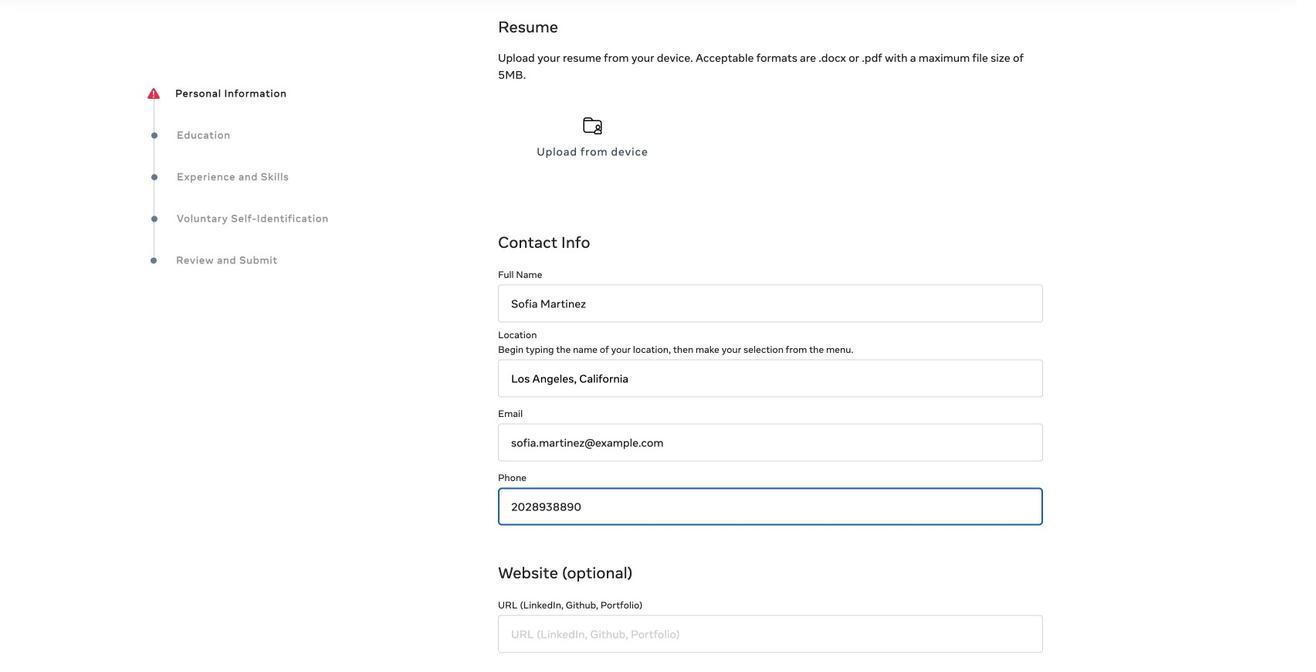 Task type: describe. For each thing, give the bounding box(es) containing it.
URL (LinkedIn, Github, Portfolio) text field
[[498, 615, 1044, 653]]

Phone text field
[[498, 488, 1044, 526]]

Location text field
[[498, 360, 1044, 398]]

Email text field
[[498, 424, 1044, 462]]

Full Name text field
[[498, 285, 1044, 323]]



